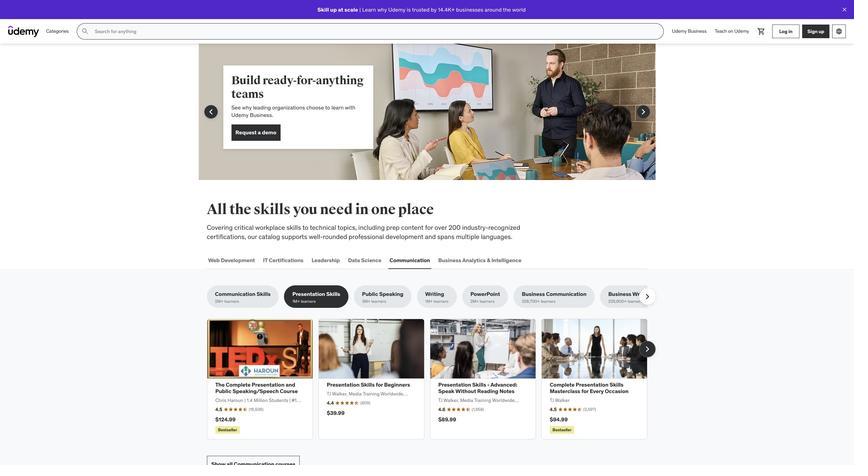 Task type: locate. For each thing, give the bounding box(es) containing it.
udemy business
[[672, 28, 707, 34]]

learners for business writing
[[628, 299, 643, 304]]

1 horizontal spatial writing
[[633, 291, 652, 298]]

up left 'at'
[[330, 6, 337, 13]]

request a demo
[[236, 129, 277, 136]]

the up "critical"
[[229, 201, 251, 218]]

speak
[[439, 388, 455, 395]]

0 horizontal spatial 1m+
[[292, 299, 300, 304]]

communication button
[[388, 252, 432, 269]]

1 horizontal spatial 2m+
[[471, 299, 479, 304]]

why right "see"
[[242, 104, 252, 111]]

skills
[[254, 201, 291, 218], [287, 223, 301, 232]]

leadership button
[[310, 252, 341, 269]]

every
[[590, 388, 604, 395]]

next image
[[638, 106, 649, 117], [642, 291, 653, 302], [642, 344, 653, 355]]

spans
[[438, 233, 455, 241]]

one
[[371, 201, 396, 218]]

request
[[236, 129, 257, 136]]

udemy
[[388, 6, 406, 13], [672, 28, 687, 34], [735, 28, 749, 34], [231, 112, 249, 119]]

skills inside communication skills 2m+ learners
[[257, 291, 271, 298]]

business inside "business writing 235,600+ learners"
[[609, 291, 632, 298]]

1 horizontal spatial in
[[789, 28, 793, 34]]

3 learners from the left
[[372, 299, 386, 304]]

1 2m+ from the left
[[215, 299, 223, 304]]

0 vertical spatial why
[[378, 6, 387, 13]]

communication for communication
[[390, 257, 430, 264]]

0 horizontal spatial complete
[[226, 381, 251, 388]]

business for business analytics & intelligence
[[438, 257, 462, 264]]

covering
[[207, 223, 233, 232]]

presentation skills - advanced: speak without reading notes
[[439, 381, 517, 395]]

2 horizontal spatial communication
[[546, 291, 587, 298]]

1 horizontal spatial 1m+
[[425, 299, 433, 304]]

presentation inside presentation skills 1m+ learners
[[292, 291, 325, 298]]

business analytics & intelligence
[[438, 257, 522, 264]]

learners inside presentation skills 1m+ learners
[[301, 299, 316, 304]]

up for skill
[[330, 6, 337, 13]]

-
[[488, 381, 490, 388]]

need
[[320, 201, 353, 218]]

writing inside "business writing 235,600+ learners"
[[633, 291, 652, 298]]

choose
[[306, 104, 324, 111]]

2 complete from the left
[[550, 381, 575, 388]]

0 horizontal spatial communication
[[215, 291, 256, 298]]

up right 'sign'
[[819, 28, 825, 34]]

1 vertical spatial public
[[215, 388, 231, 395]]

up for sign
[[819, 28, 825, 34]]

to up supports
[[303, 223, 309, 232]]

1 1m+ from the left
[[292, 299, 300, 304]]

why for teams
[[242, 104, 252, 111]]

business up 326,700+
[[522, 291, 545, 298]]

rounded
[[323, 233, 347, 241]]

1 vertical spatial in
[[355, 201, 369, 218]]

communication inside 'button'
[[390, 257, 430, 264]]

public left "speaking/speech"
[[215, 388, 231, 395]]

1 vertical spatial skills
[[287, 223, 301, 232]]

1 vertical spatial to
[[303, 223, 309, 232]]

the complete presentation and public speaking/speech course link
[[215, 381, 298, 395]]

1m+ inside presentation skills 1m+ learners
[[292, 299, 300, 304]]

communication inside business communication 326,700+ learners
[[546, 291, 587, 298]]

0 vertical spatial public
[[362, 291, 378, 298]]

around
[[485, 6, 502, 13]]

categories button
[[42, 23, 73, 40]]

1 horizontal spatial communication
[[390, 257, 430, 264]]

0 horizontal spatial writing
[[425, 291, 444, 298]]

communication inside communication skills 2m+ learners
[[215, 291, 256, 298]]

and inside the complete presentation and public speaking/speech course
[[286, 381, 295, 388]]

teach
[[715, 28, 727, 34]]

0 horizontal spatial 2m+
[[215, 299, 223, 304]]

business inside button
[[438, 257, 462, 264]]

0 horizontal spatial public
[[215, 388, 231, 395]]

choose a language image
[[836, 28, 843, 35]]

2 writing from the left
[[633, 291, 652, 298]]

in
[[789, 28, 793, 34], [355, 201, 369, 218]]

0 vertical spatial carousel element
[[199, 44, 656, 180]]

to
[[325, 104, 330, 111], [303, 223, 309, 232]]

0 horizontal spatial the
[[229, 201, 251, 218]]

communication for communication skills 2m+ learners
[[215, 291, 256, 298]]

1 vertical spatial carousel element
[[207, 319, 656, 440]]

request a demo link
[[231, 124, 281, 141]]

complete presentation skills masterclass for every occasion
[[550, 381, 629, 395]]

2m+ inside communication skills 2m+ learners
[[215, 299, 223, 304]]

public up 3m+ at the left bottom of the page
[[362, 291, 378, 298]]

workplace
[[255, 223, 285, 232]]

7 learners from the left
[[628, 299, 643, 304]]

in up including at the top left of the page
[[355, 201, 369, 218]]

business up 235,600+
[[609, 291, 632, 298]]

build ready-for-anything teams see why leading organizations choose to learn with udemy business.
[[231, 73, 364, 119]]

0 vertical spatial and
[[425, 233, 436, 241]]

categories
[[46, 28, 69, 34]]

1 complete from the left
[[226, 381, 251, 388]]

skill
[[318, 6, 329, 13]]

up
[[330, 6, 337, 13], [819, 28, 825, 34]]

leadership
[[312, 257, 340, 264]]

why inside build ready-for-anything teams see why leading organizations choose to learn with udemy business.
[[242, 104, 252, 111]]

presentation inside the complete presentation and public speaking/speech course
[[252, 381, 285, 388]]

0 vertical spatial in
[[789, 28, 793, 34]]

carousel element
[[199, 44, 656, 180], [207, 319, 656, 440]]

1 horizontal spatial complete
[[550, 381, 575, 388]]

2 learners from the left
[[301, 299, 316, 304]]

1 learners from the left
[[224, 299, 239, 304]]

critical
[[234, 223, 254, 232]]

business down 'spans' on the right of the page
[[438, 257, 462, 264]]

complete inside "complete presentation skills masterclass for every occasion"
[[550, 381, 575, 388]]

2 1m+ from the left
[[425, 299, 433, 304]]

1 vertical spatial why
[[242, 104, 252, 111]]

and
[[425, 233, 436, 241], [286, 381, 295, 388]]

learners inside powerpoint 2m+ learners
[[480, 299, 495, 304]]

1 horizontal spatial to
[[325, 104, 330, 111]]

2 2m+ from the left
[[471, 299, 479, 304]]

1 horizontal spatial why
[[378, 6, 387, 13]]

previous image
[[206, 106, 216, 117]]

presentation inside presentation skills - advanced: speak without reading notes
[[439, 381, 471, 388]]

for left over
[[425, 223, 433, 232]]

learners
[[224, 299, 239, 304], [301, 299, 316, 304], [372, 299, 386, 304], [434, 299, 449, 304], [480, 299, 495, 304], [541, 299, 556, 304], [628, 299, 643, 304]]

0 vertical spatial to
[[325, 104, 330, 111]]

for-
[[297, 73, 316, 88]]

occasion
[[605, 388, 629, 395]]

science
[[361, 257, 382, 264]]

udemy image
[[8, 26, 39, 37]]

5 learners from the left
[[480, 299, 495, 304]]

0 vertical spatial up
[[330, 6, 337, 13]]

in right log
[[789, 28, 793, 34]]

catalog
[[259, 233, 280, 241]]

the left world
[[503, 6, 511, 13]]

it
[[263, 257, 268, 264]]

1 vertical spatial and
[[286, 381, 295, 388]]

business inside business communication 326,700+ learners
[[522, 291, 545, 298]]

to left learn on the top left of the page
[[325, 104, 330, 111]]

with
[[345, 104, 356, 111]]

topic filters element
[[207, 286, 660, 308]]

1 vertical spatial next image
[[642, 291, 653, 302]]

place
[[398, 201, 434, 218]]

our
[[248, 233, 257, 241]]

skills up workplace
[[254, 201, 291, 218]]

0 horizontal spatial to
[[303, 223, 309, 232]]

1 horizontal spatial and
[[425, 233, 436, 241]]

1 horizontal spatial the
[[503, 6, 511, 13]]

skills for 2m+
[[257, 291, 271, 298]]

0 horizontal spatial why
[[242, 104, 252, 111]]

326,700+
[[522, 299, 540, 304]]

0 vertical spatial the
[[503, 6, 511, 13]]

0 horizontal spatial up
[[330, 6, 337, 13]]

carousel element containing the complete presentation and public speaking/speech course
[[207, 319, 656, 440]]

skills up supports
[[287, 223, 301, 232]]

advanced:
[[491, 381, 517, 388]]

why
[[378, 6, 387, 13], [242, 104, 252, 111]]

1m+ inside writing 1m+ learners
[[425, 299, 433, 304]]

4 learners from the left
[[434, 299, 449, 304]]

skills inside presentation skills 1m+ learners
[[326, 291, 340, 298]]

analytics
[[463, 257, 486, 264]]

communication
[[390, 257, 430, 264], [215, 291, 256, 298], [546, 291, 587, 298]]

submit search image
[[81, 27, 89, 35]]

you
[[293, 201, 318, 218]]

public inside public speaking 3m+ learners
[[362, 291, 378, 298]]

learners inside "business writing 235,600+ learners"
[[628, 299, 643, 304]]

1 horizontal spatial up
[[819, 28, 825, 34]]

why right learn
[[378, 6, 387, 13]]

world
[[513, 6, 526, 13]]

skills inside "complete presentation skills masterclass for every occasion"
[[610, 381, 624, 388]]

1 vertical spatial up
[[819, 28, 825, 34]]

sign up link
[[803, 25, 830, 38]]

2 horizontal spatial for
[[582, 388, 589, 395]]

sign
[[808, 28, 818, 34]]

skills inside presentation skills - advanced: speak without reading notes
[[472, 381, 486, 388]]

without
[[456, 388, 476, 395]]

public
[[362, 291, 378, 298], [215, 388, 231, 395]]

public speaking 3m+ learners
[[362, 291, 404, 304]]

learners inside public speaking 3m+ learners
[[372, 299, 386, 304]]

learners inside business communication 326,700+ learners
[[541, 299, 556, 304]]

1 horizontal spatial public
[[362, 291, 378, 298]]

skills for for
[[361, 381, 375, 388]]

complete
[[226, 381, 251, 388], [550, 381, 575, 388]]

for left every
[[582, 388, 589, 395]]

up inside sign up link
[[819, 28, 825, 34]]

by
[[431, 6, 437, 13]]

1 horizontal spatial for
[[425, 223, 433, 232]]

6 learners from the left
[[541, 299, 556, 304]]

for
[[425, 223, 433, 232], [376, 381, 383, 388], [582, 388, 589, 395]]

0 horizontal spatial and
[[286, 381, 295, 388]]

web development
[[208, 257, 255, 264]]

1 writing from the left
[[425, 291, 444, 298]]

for left beginners
[[376, 381, 383, 388]]

languages.
[[481, 233, 513, 241]]

learners inside communication skills 2m+ learners
[[224, 299, 239, 304]]

2m+
[[215, 299, 223, 304], [471, 299, 479, 304]]



Task type: vqa. For each thing, say whether or not it's contained in the screenshot.


Task type: describe. For each thing, give the bounding box(es) containing it.
Search for anything text field
[[94, 26, 656, 37]]

presentation skills for beginners link
[[327, 381, 410, 388]]

demo
[[262, 129, 277, 136]]

close image
[[842, 6, 848, 13]]

business communication 326,700+ learners
[[522, 291, 587, 304]]

2m+ inside powerpoint 2m+ learners
[[471, 299, 479, 304]]

business writing 235,600+ learners
[[609, 291, 652, 304]]

businesses
[[456, 6, 484, 13]]

200
[[449, 223, 461, 232]]

writing inside writing 1m+ learners
[[425, 291, 444, 298]]

over
[[435, 223, 447, 232]]

development
[[386, 233, 424, 241]]

a
[[258, 129, 261, 136]]

powerpoint
[[471, 291, 500, 298]]

for inside "complete presentation skills masterclass for every occasion"
[[582, 388, 589, 395]]

3m+
[[362, 299, 371, 304]]

presentation inside "complete presentation skills masterclass for every occasion"
[[576, 381, 609, 388]]

at
[[338, 6, 343, 13]]

next image inside topic filters element
[[642, 291, 653, 302]]

to inside build ready-for-anything teams see why leading organizations choose to learn with udemy business.
[[325, 104, 330, 111]]

public inside the complete presentation and public speaking/speech course
[[215, 388, 231, 395]]

speaking
[[379, 291, 404, 298]]

it certifications
[[263, 257, 304, 264]]

presentation for presentation skills for beginners
[[327, 381, 360, 388]]

0 horizontal spatial for
[[376, 381, 383, 388]]

log in link
[[773, 25, 800, 38]]

communication skills 2m+ learners
[[215, 291, 271, 304]]

235,600+
[[609, 299, 627, 304]]

intelligence
[[492, 257, 522, 264]]

udemy business link
[[668, 23, 711, 40]]

shopping cart with 0 items image
[[758, 27, 766, 35]]

recognized
[[489, 223, 521, 232]]

business for business writing 235,600+ learners
[[609, 291, 632, 298]]

see
[[231, 104, 241, 111]]

to inside covering critical workplace skills to technical topics, including prep content for over 200 industry-recognized certifications, our catalog supports well-rounded professional development and spans multiple languages.
[[303, 223, 309, 232]]

for inside covering critical workplace skills to technical topics, including prep content for over 200 industry-recognized certifications, our catalog supports well-rounded professional development and spans multiple languages.
[[425, 223, 433, 232]]

on
[[728, 28, 734, 34]]

0 horizontal spatial in
[[355, 201, 369, 218]]

data science
[[348, 257, 382, 264]]

udemy inside build ready-for-anything teams see why leading organizations choose to learn with udemy business.
[[231, 112, 249, 119]]

learners for public speaking
[[372, 299, 386, 304]]

teach on udemy link
[[711, 23, 754, 40]]

learners inside writing 1m+ learners
[[434, 299, 449, 304]]

carousel element containing build ready-for-anything teams
[[199, 44, 656, 180]]

presentation for presentation skills - advanced: speak without reading notes
[[439, 381, 471, 388]]

masterclass
[[550, 388, 581, 395]]

data science button
[[347, 252, 383, 269]]

supports
[[282, 233, 307, 241]]

all
[[207, 201, 227, 218]]

organizations
[[272, 104, 305, 111]]

the complete presentation and public speaking/speech course
[[215, 381, 298, 395]]

2 vertical spatial next image
[[642, 344, 653, 355]]

business analytics & intelligence button
[[437, 252, 523, 269]]

prep
[[387, 223, 400, 232]]

industry-
[[462, 223, 489, 232]]

skills for 1m+
[[326, 291, 340, 298]]

beginners
[[384, 381, 410, 388]]

learn
[[332, 104, 344, 111]]

scale
[[345, 6, 358, 13]]

course
[[280, 388, 298, 395]]

presentation for presentation skills 1m+ learners
[[292, 291, 325, 298]]

professional
[[349, 233, 384, 241]]

writing 1m+ learners
[[425, 291, 449, 304]]

business for business communication 326,700+ learners
[[522, 291, 545, 298]]

sign up
[[808, 28, 825, 34]]

development
[[221, 257, 255, 264]]

skills for -
[[472, 381, 486, 388]]

0 vertical spatial skills
[[254, 201, 291, 218]]

well-
[[309, 233, 323, 241]]

why for |
[[378, 6, 387, 13]]

covering critical workplace skills to technical topics, including prep content for over 200 industry-recognized certifications, our catalog supports well-rounded professional development and spans multiple languages.
[[207, 223, 521, 241]]

0 vertical spatial next image
[[638, 106, 649, 117]]

multiple
[[456, 233, 480, 241]]

&
[[487, 257, 491, 264]]

complete inside the complete presentation and public speaking/speech course
[[226, 381, 251, 388]]

it certifications button
[[262, 252, 305, 269]]

certifications,
[[207, 233, 246, 241]]

1 vertical spatial the
[[229, 201, 251, 218]]

including
[[359, 223, 385, 232]]

all the skills you need in one place
[[207, 201, 434, 218]]

complete presentation skills masterclass for every occasion link
[[550, 381, 629, 395]]

powerpoint 2m+ learners
[[471, 291, 500, 304]]

anything
[[316, 73, 364, 88]]

leading
[[253, 104, 271, 111]]

business.
[[250, 112, 273, 119]]

reading
[[477, 388, 499, 395]]

skill up at scale | learn why udemy is trusted by 14.4k+ businesses around the world
[[318, 6, 526, 13]]

learners for presentation skills
[[301, 299, 316, 304]]

trusted
[[412, 6, 430, 13]]

teach on udemy
[[715, 28, 749, 34]]

learners for business communication
[[541, 299, 556, 304]]

learn
[[362, 6, 376, 13]]

|
[[360, 6, 361, 13]]

presentation skills for beginners
[[327, 381, 410, 388]]

log in
[[780, 28, 793, 34]]

learners for communication skills
[[224, 299, 239, 304]]

business left teach at the right top of page
[[688, 28, 707, 34]]

build
[[231, 73, 261, 88]]

skills inside covering critical workplace skills to technical topics, including prep content for over 200 industry-recognized certifications, our catalog supports well-rounded professional development and spans multiple languages.
[[287, 223, 301, 232]]

14.4k+
[[438, 6, 455, 13]]

teams
[[231, 87, 264, 101]]

and inside covering critical workplace skills to technical topics, including prep content for over 200 industry-recognized certifications, our catalog supports well-rounded professional development and spans multiple languages.
[[425, 233, 436, 241]]

technical
[[310, 223, 336, 232]]

speaking/speech
[[233, 388, 279, 395]]

data
[[348, 257, 360, 264]]

presentation skills - advanced: speak without reading notes link
[[439, 381, 517, 395]]

ready-
[[263, 73, 297, 88]]

log
[[780, 28, 788, 34]]



